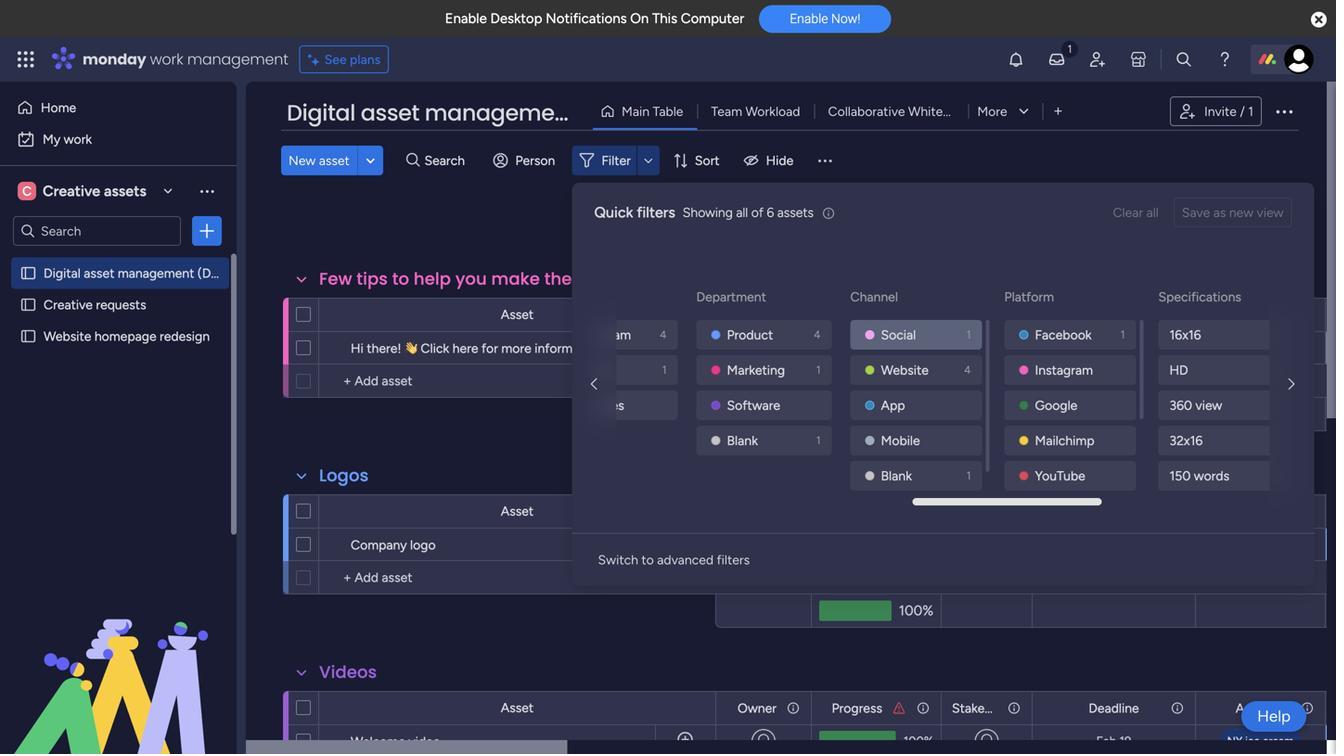 Task type: vqa. For each thing, say whether or not it's contained in the screenshot.
make
yes



Task type: locate. For each thing, give the bounding box(es) containing it.
to right "switch"
[[642, 552, 654, 568]]

filters
[[637, 204, 676, 221], [717, 552, 750, 568]]

0 vertical spatial stakehoders field
[[948, 305, 1025, 325]]

1 vertical spatial stakehoders field
[[948, 502, 1025, 522]]

enable for enable now!
[[790, 11, 829, 26]]

progress left there's a configuration issue.
select which status columns will affect the progress calculation icon in the bottom right of the page
[[832, 701, 883, 717]]

3 deadline from the top
[[1089, 701, 1140, 717]]

1 vertical spatial deadline
[[1089, 504, 1140, 520]]

template
[[681, 267, 759, 291]]

0 vertical spatial assets
[[104, 182, 147, 200]]

1 vertical spatial assets
[[778, 205, 814, 220]]

ny ice cream
[[554, 327, 631, 343], [1228, 735, 1295, 748]]

0 horizontal spatial cream
[[595, 327, 631, 343]]

enable for enable desktop notifications on this computer
[[445, 10, 487, 27]]

progress field for there's a configuration issue.
select which status columns will affect the progress calculation icon in the bottom right of the page
[[828, 699, 888, 719]]

add view image
[[1055, 105, 1063, 118]]

my work option
[[11, 124, 226, 154]]

0 vertical spatial digital
[[287, 97, 356, 129]]

cream
[[595, 327, 631, 343], [1263, 735, 1295, 748]]

2 progress from the top
[[832, 701, 883, 717]]

0 vertical spatial account field
[[1232, 305, 1291, 325]]

column information image
[[916, 308, 931, 323], [1171, 308, 1186, 323], [1301, 308, 1316, 323], [916, 505, 931, 519], [1007, 505, 1022, 519], [1301, 505, 1316, 519], [916, 701, 931, 716], [1007, 701, 1022, 716]]

enable now!
[[790, 11, 861, 26]]

my work
[[43, 131, 92, 147]]

creative right workspace image at the top
[[43, 182, 100, 200]]

view right 360
[[1196, 398, 1223, 414]]

workspace options image
[[198, 182, 216, 200]]

1 down template
[[691, 347, 695, 358]]

0 vertical spatial asset
[[361, 97, 420, 129]]

4 inside channel group
[[965, 363, 972, 377]]

progress field left there's a configuration issue.
select which status columns will affect the progress calculation image
[[828, 305, 888, 325]]

the
[[545, 267, 572, 291]]

help image
[[1216, 50, 1235, 69]]

2 vertical spatial asset
[[84, 266, 115, 281]]

department group
[[697, 320, 836, 456]]

1 vertical spatial digital
[[44, 266, 81, 281]]

option
[[0, 257, 237, 260]]

creative right public board icon
[[44, 297, 93, 313]]

website down creative requests
[[44, 329, 91, 344]]

deadline down mailchimp
[[1089, 504, 1140, 520]]

clear all button
[[1106, 198, 1167, 227]]

creative for creative requests
[[44, 297, 93, 313]]

you
[[456, 267, 487, 291]]

1 horizontal spatial view
[[1258, 205, 1284, 220]]

(dam) up filter
[[582, 97, 652, 129]]

main
[[622, 104, 650, 119]]

videos
[[319, 661, 377, 685]]

1 horizontal spatial ny ice cream
[[1228, 735, 1295, 748]]

new
[[289, 153, 316, 169]]

2 vertical spatial asset
[[501, 700, 534, 716]]

1 vertical spatial ice
[[1246, 735, 1261, 748]]

0 horizontal spatial filters
[[637, 204, 676, 221]]

ice left → on the top left of page
[[575, 327, 592, 343]]

there's a configuration issue.
select which status columns will affect the progress calculation image
[[892, 308, 907, 323]]

1 all from the left
[[737, 205, 749, 220]]

view right new
[[1258, 205, 1284, 220]]

save as new view button
[[1174, 198, 1293, 227]]

angle down image
[[366, 154, 375, 168]]

0 vertical spatial account
[[1236, 307, 1286, 323]]

hide
[[766, 153, 794, 169]]

digital inside digital asset management (dam) field
[[287, 97, 356, 129]]

filter
[[602, 153, 631, 169]]

view inside specifications group
[[1196, 398, 1223, 414]]

creative
[[43, 182, 100, 200], [44, 297, 93, 313]]

welcome
[[351, 734, 406, 750]]

1 public board image from the top
[[19, 265, 37, 282]]

1 horizontal spatial assets
[[778, 205, 814, 220]]

enable
[[445, 10, 487, 27], [790, 11, 829, 26]]

ny
[[554, 327, 572, 343], [1228, 735, 1243, 748]]

1 horizontal spatial all
[[1147, 205, 1159, 220]]

(dam) down options icon
[[198, 266, 235, 281]]

1 horizontal spatial 4
[[814, 328, 821, 342]]

deadline up the feb 19 at right
[[1089, 701, 1140, 717]]

0 horizontal spatial digital asset management (dam)
[[44, 266, 235, 281]]

stakehoders
[[953, 307, 1025, 323], [953, 504, 1025, 520], [953, 701, 1025, 717]]

1 vertical spatial asset
[[501, 504, 534, 519]]

1 vertical spatial management
[[425, 97, 577, 129]]

requests
[[96, 297, 146, 313]]

there!
[[367, 341, 402, 357]]

progress for there's a configuration issue.
select which status columns will affect the progress calculation icon in the bottom right of the page
[[832, 701, 883, 717]]

column information image for owner
[[786, 701, 801, 716]]

workspace image
[[18, 181, 36, 201]]

all inside clear all button
[[1147, 205, 1159, 220]]

1 horizontal spatial digital asset management (dam)
[[287, 97, 652, 129]]

1 vertical spatial progress
[[832, 701, 883, 717]]

0 vertical spatial owner field
[[733, 305, 782, 325]]

1 right 16x16
[[1275, 328, 1280, 342]]

asset inside button
[[319, 153, 350, 169]]

1 right /
[[1249, 104, 1254, 119]]

1 progress field from the top
[[828, 305, 888, 325]]

texas gym
[[554, 363, 615, 378]]

0 vertical spatial stakehoders
[[953, 307, 1025, 323]]

invite
[[1205, 104, 1237, 119]]

Owner field
[[733, 305, 782, 325], [733, 699, 782, 719]]

1 vertical spatial deadline field
[[1085, 502, 1144, 522]]

yay bicycles
[[554, 398, 625, 414]]

filters right quick
[[637, 204, 676, 221]]

1 vertical spatial owner field
[[733, 699, 782, 719]]

2 all from the left
[[1147, 205, 1159, 220]]

digital asset management (dam)
[[287, 97, 652, 129], [44, 266, 235, 281]]

2 asset from the top
[[501, 504, 534, 519]]

1 vertical spatial creative
[[44, 297, 93, 313]]

all
[[737, 205, 749, 220], [1147, 205, 1159, 220]]

1 vertical spatial work
[[64, 131, 92, 147]]

67 %
[[911, 341, 934, 356]]

management inside field
[[425, 97, 577, 129]]

0 vertical spatial public board image
[[19, 265, 37, 282]]

asset for videos
[[501, 700, 534, 716]]

blank inside department group
[[727, 433, 758, 449]]

account
[[1236, 307, 1286, 323], [1236, 504, 1286, 520], [1236, 701, 1286, 717]]

1 horizontal spatial filters
[[717, 552, 750, 568]]

welcome video
[[351, 734, 441, 750]]

1 horizontal spatial work
[[150, 49, 183, 70]]

blank inside channel group
[[882, 468, 913, 484]]

notifications image
[[1007, 50, 1026, 69]]

%
[[924, 341, 934, 356]]

work inside my work option
[[64, 131, 92, 147]]

digital asset management (dam) up search field
[[287, 97, 652, 129]]

enable left now!
[[790, 11, 829, 26]]

1 horizontal spatial ny
[[1228, 735, 1243, 748]]

deadline field up facebook
[[1085, 305, 1144, 325]]

0 vertical spatial progress field
[[828, 305, 888, 325]]

0 vertical spatial filters
[[637, 204, 676, 221]]

team workload button
[[698, 97, 815, 126]]

social
[[882, 327, 917, 343]]

blank
[[727, 433, 758, 449], [882, 468, 913, 484]]

of left this
[[625, 267, 641, 291]]

save as new view
[[1183, 205, 1284, 220]]

1 owner field from the top
[[733, 305, 782, 325]]

2 vertical spatial account field
[[1232, 699, 1291, 719]]

ice down help button
[[1246, 735, 1261, 748]]

enable inside button
[[790, 11, 829, 26]]

2 vertical spatial stakehoders field
[[948, 699, 1025, 719]]

view
[[1258, 205, 1284, 220], [1196, 398, 1223, 414]]

to right the tips
[[392, 267, 410, 291]]

website inside channel group
[[882, 363, 929, 378]]

collaborative whiteboard button
[[815, 97, 977, 126]]

asset up creative requests
[[84, 266, 115, 281]]

0 vertical spatial asset
[[501, 307, 534, 323]]

website down 67
[[882, 363, 929, 378]]

1 progress from the top
[[832, 307, 883, 323]]

google
[[1036, 398, 1078, 414]]

deadline field up the feb 19 at right
[[1085, 699, 1144, 719]]

2 vertical spatial deadline field
[[1085, 699, 1144, 719]]

0 vertical spatial creative
[[43, 182, 100, 200]]

Progress field
[[828, 305, 888, 325], [828, 699, 888, 719]]

1 button
[[655, 331, 716, 365]]

website
[[44, 329, 91, 344], [882, 363, 929, 378]]

of left 6
[[752, 205, 764, 220]]

assets inside quick filters showing all of 6 assets
[[778, 205, 814, 220]]

progress for there's a configuration issue.
select which status columns will affect the progress calculation image
[[832, 307, 883, 323]]

1 owner from the top
[[738, 307, 777, 323]]

1 vertical spatial account
[[1236, 504, 1286, 520]]

1 deadline from the top
[[1089, 307, 1140, 323]]

software
[[727, 398, 781, 414]]

0 horizontal spatial ice
[[575, 327, 592, 343]]

2 enable from the left
[[790, 11, 829, 26]]

1 horizontal spatial to
[[642, 552, 654, 568]]

work for monday
[[150, 49, 183, 70]]

all left 6
[[737, 205, 749, 220]]

0 horizontal spatial assets
[[104, 182, 147, 200]]

ny ice cream up texas gym at the left of page
[[554, 327, 631, 343]]

19
[[1120, 734, 1132, 749]]

specifications group
[[1159, 320, 1295, 526]]

public board image
[[19, 265, 37, 282], [19, 328, 37, 345]]

cream inside account group
[[595, 327, 631, 343]]

list box
[[0, 254, 237, 603]]

asset up angle down image
[[361, 97, 420, 129]]

blank down software
[[727, 433, 758, 449]]

+ Add asset text field
[[329, 567, 707, 590]]

assets up 'search in workspace' 'field' in the top of the page
[[104, 182, 147, 200]]

progress down channel
[[832, 307, 883, 323]]

deadline up facebook
[[1089, 307, 1140, 323]]

0 horizontal spatial of
[[625, 267, 641, 291]]

0 vertical spatial owner
[[738, 307, 777, 323]]

0 vertical spatial view
[[1258, 205, 1284, 220]]

3 asset from the top
[[501, 700, 534, 716]]

0 horizontal spatial work
[[64, 131, 92, 147]]

0 horizontal spatial view
[[1196, 398, 1223, 414]]

0 horizontal spatial enable
[[445, 10, 487, 27]]

1 vertical spatial owner
[[738, 701, 777, 717]]

cream up gym
[[595, 327, 631, 343]]

Deadline field
[[1085, 305, 1144, 325], [1085, 502, 1144, 522], [1085, 699, 1144, 719]]

1 vertical spatial of
[[625, 267, 641, 291]]

0 horizontal spatial blank
[[727, 433, 758, 449]]

1 horizontal spatial blank
[[882, 468, 913, 484]]

ny down help button
[[1228, 735, 1243, 748]]

0 vertical spatial digital asset management (dam)
[[287, 97, 652, 129]]

1 asset from the top
[[501, 307, 534, 323]]

Account field
[[1232, 305, 1291, 325], [1232, 502, 1291, 522], [1232, 699, 1291, 719]]

150
[[1170, 468, 1191, 484]]

0 vertical spatial deadline field
[[1085, 305, 1144, 325]]

column information image for account
[[1301, 701, 1316, 716]]

Search in workspace field
[[39, 220, 155, 242]]

column information image
[[786, 308, 801, 323], [1007, 308, 1022, 323], [786, 701, 801, 716], [1171, 701, 1186, 716], [1301, 701, 1316, 716]]

1 horizontal spatial asset
[[319, 153, 350, 169]]

progress field left there's a configuration issue.
select which status columns will affect the progress calculation icon in the bottom right of the page
[[828, 699, 888, 719]]

0 horizontal spatial ny
[[554, 327, 572, 343]]

1 inside account group
[[662, 363, 667, 377]]

ny up the texas
[[554, 327, 572, 343]]

list box containing digital asset management (dam)
[[0, 254, 237, 603]]

1 vertical spatial to
[[642, 552, 654, 568]]

1 vertical spatial ny ice cream
[[1228, 735, 1295, 748]]

more
[[502, 341, 532, 357]]

0 vertical spatial management
[[187, 49, 288, 70]]

1 vertical spatial blank
[[882, 468, 913, 484]]

asset right the new
[[319, 153, 350, 169]]

0 vertical spatial deadline
[[1089, 307, 1140, 323]]

app
[[882, 398, 906, 414]]

0 vertical spatial cream
[[595, 327, 631, 343]]

monday work management
[[83, 49, 288, 70]]

67%
[[908, 406, 934, 423]]

filters right advanced
[[717, 552, 750, 568]]

2 deadline field from the top
[[1085, 502, 1144, 522]]

public board image up public board icon
[[19, 265, 37, 282]]

lottie animation image
[[0, 567, 237, 755]]

2 horizontal spatial 4
[[965, 363, 972, 377]]

product
[[727, 327, 774, 343]]

filter button
[[572, 146, 660, 175]]

0 vertical spatial website
[[44, 329, 91, 344]]

0 horizontal spatial digital
[[44, 266, 81, 281]]

0 horizontal spatial to
[[392, 267, 410, 291]]

4 for product
[[814, 328, 821, 342]]

2 deadline from the top
[[1089, 504, 1140, 520]]

assets right 6
[[778, 205, 814, 220]]

cream down help button
[[1263, 735, 1295, 748]]

1 horizontal spatial (dam)
[[582, 97, 652, 129]]

1 vertical spatial view
[[1196, 398, 1223, 414]]

1 horizontal spatial website
[[882, 363, 929, 378]]

2 vertical spatial deadline
[[1089, 701, 1140, 717]]

2 public board image from the top
[[19, 328, 37, 345]]

new
[[1230, 205, 1254, 220]]

digital up creative requests
[[44, 266, 81, 281]]

1 horizontal spatial of
[[752, 205, 764, 220]]

home link
[[11, 93, 226, 123]]

1 vertical spatial account field
[[1232, 502, 1291, 522]]

enable left desktop on the left top
[[445, 10, 487, 27]]

work right my
[[64, 131, 92, 147]]

Logos field
[[315, 464, 373, 488]]

all right clear
[[1147, 205, 1159, 220]]

2 vertical spatial stakehoders
[[953, 701, 1025, 717]]

asset for logos
[[501, 504, 534, 519]]

0 vertical spatial ice
[[575, 327, 592, 343]]

creative inside workspace selection element
[[43, 182, 100, 200]]

ice inside account group
[[575, 327, 592, 343]]

0 vertical spatial ny ice cream
[[554, 327, 631, 343]]

hide button
[[737, 146, 805, 175]]

assets inside workspace selection element
[[104, 182, 147, 200]]

1 account field from the top
[[1232, 305, 1291, 325]]

2 account from the top
[[1236, 504, 1286, 520]]

1 vertical spatial stakehoders
[[953, 504, 1025, 520]]

1 right %
[[967, 328, 972, 342]]

150 words
[[1170, 468, 1230, 484]]

0 vertical spatial blank
[[727, 433, 758, 449]]

digital asset management (dam) up requests
[[44, 266, 235, 281]]

Stakehoders field
[[948, 305, 1025, 325], [948, 502, 1025, 522], [948, 699, 1025, 719]]

blank down mobile
[[882, 468, 913, 484]]

bicycles
[[577, 398, 625, 414]]

1 vertical spatial ny
[[1228, 735, 1243, 748]]

workload
[[746, 104, 801, 119]]

feb 19
[[1097, 734, 1132, 749]]

1 right gym
[[662, 363, 667, 377]]

team workload
[[712, 104, 801, 119]]

table
[[653, 104, 684, 119]]

0 horizontal spatial 4
[[660, 328, 667, 342]]

6
[[767, 205, 774, 220]]

1 deadline field from the top
[[1085, 305, 1144, 325]]

monday marketplace image
[[1130, 50, 1148, 69]]

2 vertical spatial account
[[1236, 701, 1286, 717]]

0 horizontal spatial all
[[737, 205, 749, 220]]

4 inside department group
[[814, 328, 821, 342]]

1 right facebook
[[1121, 328, 1126, 342]]

1 horizontal spatial digital
[[287, 97, 356, 129]]

of inside field
[[625, 267, 641, 291]]

3 account from the top
[[1236, 701, 1286, 717]]

filters inside button
[[717, 552, 750, 568]]

1 vertical spatial filters
[[717, 552, 750, 568]]

1 vertical spatial digital asset management (dam)
[[44, 266, 235, 281]]

1 vertical spatial (dam)
[[198, 266, 235, 281]]

1 vertical spatial asset
[[319, 153, 350, 169]]

1 horizontal spatial cream
[[1263, 735, 1295, 748]]

1 enable from the left
[[445, 10, 487, 27]]

3 stakehoders field from the top
[[948, 699, 1025, 719]]

1 right marketing
[[817, 363, 821, 377]]

of
[[752, 205, 764, 220], [625, 267, 641, 291]]

all inside quick filters showing all of 6 assets
[[737, 205, 749, 220]]

0 vertical spatial ny
[[554, 327, 572, 343]]

2 progress field from the top
[[828, 699, 888, 719]]

on
[[631, 10, 649, 27]]

Digital asset management (DAM) field
[[282, 97, 652, 129]]

lottie animation element
[[0, 567, 237, 755]]

0 vertical spatial work
[[150, 49, 183, 70]]

few tips to help you make the most of this template :)
[[319, 267, 776, 291]]

(dam)
[[582, 97, 652, 129], [198, 266, 235, 281]]

work right monday
[[150, 49, 183, 70]]

asset
[[361, 97, 420, 129], [319, 153, 350, 169], [84, 266, 115, 281]]

deadline field down youtube
[[1085, 502, 1144, 522]]

hi
[[351, 341, 364, 357]]

feb
[[1097, 734, 1117, 749]]

Search field
[[420, 148, 476, 174]]

ny ice cream down help button
[[1228, 735, 1295, 748]]

platform group
[[1005, 320, 1141, 597]]

invite / 1
[[1205, 104, 1254, 119]]

digital up new asset
[[287, 97, 356, 129]]

most
[[577, 267, 620, 291]]

public board image down public board icon
[[19, 328, 37, 345]]

this
[[653, 10, 678, 27]]

progress field for there's a configuration issue.
select which status columns will affect the progress calculation image
[[828, 305, 888, 325]]

my
[[43, 131, 61, 147]]

3 deadline field from the top
[[1085, 699, 1144, 719]]

0 vertical spatial to
[[392, 267, 410, 291]]

1 vertical spatial progress field
[[828, 699, 888, 719]]

1 horizontal spatial enable
[[790, 11, 829, 26]]



Task type: describe. For each thing, give the bounding box(es) containing it.
3 account field from the top
[[1232, 699, 1291, 719]]

1 inside invite / 1 button
[[1249, 104, 1254, 119]]

yay
[[554, 398, 574, 414]]

desktop
[[491, 10, 543, 27]]

creative requests
[[44, 297, 146, 313]]

→
[[605, 341, 618, 357]]

column information image for deadline
[[1171, 701, 1186, 716]]

see plans button
[[300, 45, 389, 73]]

see plans
[[325, 52, 381, 67]]

digital asset management (dam) inside field
[[287, 97, 652, 129]]

website for website homepage redesign
[[44, 329, 91, 344]]

specifications
[[1159, 289, 1242, 305]]

mailchimp
[[1036, 433, 1095, 449]]

homepage
[[95, 329, 157, 344]]

1 vertical spatial cream
[[1263, 735, 1295, 748]]

enable now! button
[[760, 5, 892, 33]]

more
[[978, 104, 1008, 119]]

options image
[[198, 222, 216, 240]]

make
[[492, 267, 540, 291]]

/
[[1241, 104, 1246, 119]]

company logo
[[351, 538, 436, 553]]

+ Add asset text field
[[329, 370, 707, 393]]

32x16
[[1170, 433, 1203, 449]]

account group
[[543, 320, 682, 421]]

plans
[[350, 52, 381, 67]]

1 horizontal spatial ice
[[1246, 735, 1261, 748]]

options image
[[1274, 100, 1296, 123]]

v2 search image
[[406, 150, 420, 171]]

2 owner from the top
[[738, 701, 777, 717]]

my work link
[[11, 124, 226, 154]]

360 view
[[1170, 398, 1223, 414]]

2 owner field from the top
[[733, 699, 782, 719]]

to inside switch to advanced filters button
[[642, 552, 654, 568]]

2 stakehoders from the top
[[953, 504, 1025, 520]]

quick
[[595, 204, 634, 221]]

public board image for digital asset management (dam)
[[19, 265, 37, 282]]

here
[[453, 341, 479, 357]]

sort button
[[666, 146, 731, 175]]

4 inside account group
[[660, 328, 667, 342]]

360
[[1170, 398, 1193, 414]]

1 inside button
[[691, 347, 695, 358]]

:)
[[763, 267, 776, 291]]

creative for creative assets
[[43, 182, 100, 200]]

facebook
[[1036, 327, 1092, 343]]

of inside quick filters showing all of 6 assets
[[752, 205, 764, 220]]

dapulse close image
[[1312, 11, 1328, 30]]

arrow down image
[[638, 149, 660, 172]]

website for website
[[882, 363, 929, 378]]

help
[[414, 267, 451, 291]]

help button
[[1242, 702, 1307, 733]]

see
[[325, 52, 347, 67]]

menu image
[[816, 151, 835, 170]]

hi there!   👋  click here for more information  →
[[351, 341, 618, 357]]

website homepage redesign
[[44, 329, 210, 344]]

enable desktop notifications on this computer
[[445, 10, 745, 27]]

(dam) inside field
[[582, 97, 652, 129]]

showing
[[683, 205, 733, 220]]

more button
[[969, 97, 1043, 126]]

clear
[[1114, 205, 1144, 220]]

team
[[712, 104, 743, 119]]

2 stakehoders field from the top
[[948, 502, 1025, 522]]

sort
[[695, 153, 720, 169]]

Videos field
[[315, 661, 382, 685]]

for
[[482, 341, 498, 357]]

1 left youtube
[[967, 469, 972, 483]]

home
[[41, 100, 76, 116]]

1 stakehoders from the top
[[953, 307, 1025, 323]]

few
[[319, 267, 352, 291]]

👋
[[405, 341, 418, 357]]

information
[[535, 341, 602, 357]]

search everything image
[[1175, 50, 1194, 69]]

words
[[1195, 468, 1230, 484]]

4 for website
[[965, 363, 972, 377]]

1 inside platform group
[[1121, 328, 1126, 342]]

ny ice cream inside account group
[[554, 327, 631, 343]]

0 horizontal spatial (dam)
[[198, 266, 235, 281]]

department
[[697, 289, 767, 305]]

video
[[409, 734, 441, 750]]

0 horizontal spatial asset
[[84, 266, 115, 281]]

person
[[516, 153, 555, 169]]

1 stakehoders field from the top
[[948, 305, 1025, 325]]

public board image for website homepage redesign
[[19, 328, 37, 345]]

youtube
[[1036, 468, 1086, 484]]

1 account from the top
[[1236, 307, 1286, 323]]

main table
[[622, 104, 684, 119]]

1 left mobile
[[817, 434, 821, 447]]

logos
[[319, 464, 369, 488]]

select product image
[[17, 50, 35, 69]]

click
[[421, 341, 450, 357]]

quick filters dialog
[[543, 183, 1315, 597]]

collaborative whiteboard
[[829, 104, 977, 119]]

new asset
[[289, 153, 350, 169]]

main table button
[[593, 97, 698, 126]]

quick filters showing all of 6 assets
[[595, 204, 814, 221]]

collaborative
[[829, 104, 906, 119]]

2 vertical spatial management
[[118, 266, 194, 281]]

there's a configuration issue.
select which status columns will affect the progress calculation image
[[892, 701, 907, 716]]

save
[[1183, 205, 1211, 220]]

advanced
[[658, 552, 714, 568]]

hd
[[1170, 363, 1189, 378]]

as
[[1214, 205, 1227, 220]]

work for my
[[64, 131, 92, 147]]

invite members image
[[1089, 50, 1108, 69]]

100%
[[899, 603, 934, 619]]

1 right words
[[1275, 469, 1280, 483]]

switch
[[598, 552, 639, 568]]

c
[[22, 183, 32, 199]]

2 account field from the top
[[1232, 502, 1291, 522]]

3 stakehoders from the top
[[953, 701, 1025, 717]]

computer
[[681, 10, 745, 27]]

instagram
[[1036, 363, 1094, 378]]

gym
[[589, 363, 615, 378]]

person button
[[486, 146, 567, 175]]

update feed image
[[1048, 50, 1067, 69]]

view inside save as new view button
[[1258, 205, 1284, 220]]

digital inside list box
[[44, 266, 81, 281]]

to inside few tips to help you make the most of this template :) field
[[392, 267, 410, 291]]

16x16
[[1170, 327, 1202, 343]]

switch to advanced filters button
[[591, 545, 758, 575]]

monday
[[83, 49, 146, 70]]

workspace selection element
[[18, 180, 149, 202]]

creative assets
[[43, 182, 147, 200]]

ny inside account group
[[554, 327, 572, 343]]

platform
[[1005, 289, 1055, 305]]

texas
[[554, 363, 586, 378]]

john smith image
[[1285, 45, 1315, 74]]

mobile
[[882, 433, 921, 449]]

1 image
[[1062, 38, 1079, 59]]

asset for few tips to help you make the most of this template :)
[[501, 307, 534, 323]]

home option
[[11, 93, 226, 123]]

notifications
[[546, 10, 627, 27]]

redesign
[[160, 329, 210, 344]]

invite / 1 button
[[1171, 97, 1263, 126]]

logo
[[410, 538, 436, 553]]

asset inside field
[[361, 97, 420, 129]]

Few tips to help you make the most of this template :) field
[[315, 267, 781, 292]]

public board image
[[19, 296, 37, 314]]

channel group
[[851, 320, 986, 491]]



